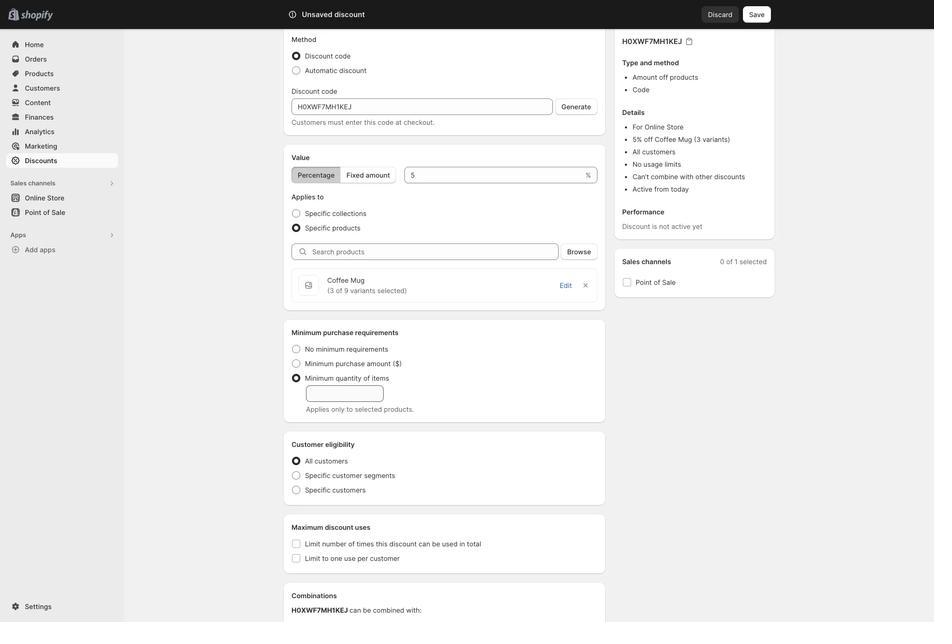 Task type: vqa. For each thing, say whether or not it's contained in the screenshot.
Amount off products Amount
yes



Task type: locate. For each thing, give the bounding box(es) containing it.
discount code up "automatic"
[[305, 52, 351, 60]]

sales channels down is
[[623, 258, 672, 266]]

discount
[[305, 52, 333, 60], [292, 87, 320, 95], [623, 222, 651, 231]]

mug up variants
[[351, 276, 365, 285]]

1 vertical spatial (3
[[328, 287, 334, 295]]

1 horizontal spatial be
[[432, 540, 441, 548]]

1 vertical spatial selected
[[355, 405, 382, 414]]

to down percentage
[[318, 193, 324, 201]]

total
[[467, 540, 482, 548]]

coffee up limits
[[655, 135, 677, 144]]

customers for specific customers
[[333, 486, 366, 494]]

products for amount off products code
[[671, 73, 699, 81]]

search
[[334, 10, 356, 19]]

selected for to
[[355, 405, 382, 414]]

customers down specific customer segments
[[333, 486, 366, 494]]

(3 inside coffee mug (3 of 9 variants selected)
[[328, 287, 334, 295]]

2 vertical spatial products
[[333, 224, 361, 232]]

0 vertical spatial requirements
[[355, 329, 399, 337]]

1 vertical spatial customers
[[292, 118, 326, 126]]

1 horizontal spatial sale
[[663, 278, 676, 287]]

(3 left 'variants)'
[[695, 135, 701, 144]]

0 horizontal spatial can
[[350, 606, 361, 615]]

customer
[[292, 441, 324, 449]]

add
[[25, 246, 38, 254]]

minimum for minimum quantity of items
[[305, 374, 334, 382]]

1 vertical spatial customers
[[315, 457, 348, 465]]

0 vertical spatial purchase
[[323, 329, 354, 337]]

1 horizontal spatial h0xwf7mh1kej
[[623, 37, 683, 46]]

0 vertical spatial h0xwf7mh1kej
[[623, 37, 683, 46]]

1 specific from the top
[[305, 209, 331, 218]]

1
[[735, 258, 738, 266]]

2 limit from the top
[[305, 555, 321, 563]]

minimum up the minimum
[[292, 329, 322, 337]]

must
[[328, 118, 344, 126]]

selected right only
[[355, 405, 382, 414]]

code up automatic discount
[[335, 52, 351, 60]]

purchase up the minimum
[[323, 329, 354, 337]]

discount code
[[305, 52, 351, 60], [292, 87, 338, 95]]

1 horizontal spatial can
[[419, 540, 431, 548]]

0 horizontal spatial customers
[[25, 84, 60, 92]]

no minimum requirements
[[305, 345, 389, 353]]

1 vertical spatial limit
[[305, 555, 321, 563]]

all down customer
[[305, 457, 313, 465]]

requirements up 'no minimum requirements'
[[355, 329, 399, 337]]

Discount code text field
[[292, 98, 554, 115]]

0 horizontal spatial coffee
[[328, 276, 349, 285]]

type and method
[[623, 59, 680, 67]]

customer eligibility
[[292, 441, 355, 449]]

customer up "specific customers"
[[333, 472, 363, 480]]

1 horizontal spatial off
[[645, 135, 653, 144]]

1 vertical spatial amount
[[367, 360, 391, 368]]

specific for specific products
[[305, 224, 331, 232]]

limit for limit number of times this discount can be used in total
[[305, 540, 321, 548]]

0 horizontal spatial point of sale
[[25, 208, 65, 217]]

2 vertical spatial minimum
[[305, 374, 334, 382]]

minimum quantity of items
[[305, 374, 389, 382]]

requirements for minimum purchase requirements
[[355, 329, 399, 337]]

store up limits
[[667, 123, 684, 131]]

off left search
[[319, 17, 328, 25]]

0 vertical spatial store
[[667, 123, 684, 131]]

customers
[[25, 84, 60, 92], [292, 118, 326, 126]]

requirements up 'minimum purchase amount ($)'
[[347, 345, 389, 353]]

channels down is
[[642, 258, 672, 266]]

automatic discount
[[305, 66, 367, 75]]

selected)
[[378, 287, 407, 295]]

analytics
[[25, 127, 55, 136]]

finances
[[25, 113, 54, 121]]

of
[[43, 208, 50, 217], [727, 258, 733, 266], [654, 278, 661, 287], [336, 287, 343, 295], [364, 374, 370, 382], [349, 540, 355, 548]]

sales inside sales channels button
[[10, 179, 27, 187]]

limits
[[665, 160, 682, 168]]

1 vertical spatial products
[[671, 73, 699, 81]]

channels inside button
[[28, 179, 56, 187]]

sales channels button
[[6, 176, 118, 191]]

online right for
[[645, 123, 665, 131]]

3 specific from the top
[[305, 472, 331, 480]]

4 specific from the top
[[305, 486, 331, 494]]

applies left only
[[306, 405, 330, 414]]

0 horizontal spatial (3
[[328, 287, 334, 295]]

1 vertical spatial purchase
[[336, 360, 365, 368]]

point inside point of sale link
[[25, 208, 41, 217]]

0 vertical spatial products
[[330, 17, 359, 25]]

mug up limits
[[679, 135, 693, 144]]

online inside button
[[25, 194, 45, 202]]

products inside amount off products code
[[671, 73, 699, 81]]

to right only
[[347, 405, 353, 414]]

1 vertical spatial be
[[363, 606, 371, 615]]

0 vertical spatial sale
[[52, 208, 65, 217]]

only
[[332, 405, 345, 414]]

value
[[292, 153, 310, 162]]

0 horizontal spatial store
[[47, 194, 64, 202]]

minimum down the minimum
[[305, 360, 334, 368]]

2 vertical spatial to
[[322, 555, 329, 563]]

0 horizontal spatial sales
[[10, 179, 27, 187]]

0 vertical spatial customers
[[25, 84, 60, 92]]

off for amount off products code
[[660, 73, 669, 81]]

products
[[25, 69, 54, 78]]

2 horizontal spatial off
[[660, 73, 669, 81]]

and
[[641, 59, 653, 67]]

0 vertical spatial limit
[[305, 540, 321, 548]]

1 vertical spatial code
[[322, 87, 338, 95]]

1 vertical spatial requirements
[[347, 345, 389, 353]]

% text field
[[405, 167, 584, 183]]

customer down limit number of times this discount can be used in total
[[370, 555, 400, 563]]

1 vertical spatial applies
[[306, 405, 330, 414]]

1 horizontal spatial sales
[[623, 258, 640, 266]]

sales
[[10, 179, 27, 187], [623, 258, 640, 266]]

customer
[[333, 472, 363, 480], [370, 555, 400, 563]]

amount off products code
[[633, 73, 699, 94]]

None text field
[[306, 386, 384, 402]]

mug inside for online store 5% off coffee mug (3 variants) all customers no usage limits can't combine with other discounts active from today
[[679, 135, 693, 144]]

1 horizontal spatial sales channels
[[623, 258, 672, 266]]

point of sale link
[[6, 205, 118, 220]]

customers up usage
[[643, 148, 676, 156]]

sales channels up online store
[[10, 179, 56, 187]]

discount down performance
[[623, 222, 651, 231]]

customers left must at the top left of the page
[[292, 118, 326, 126]]

products
[[330, 17, 359, 25], [671, 73, 699, 81], [333, 224, 361, 232]]

1 horizontal spatial (3
[[695, 135, 701, 144]]

1 vertical spatial point
[[636, 278, 653, 287]]

orders link
[[6, 52, 118, 66]]

limit
[[305, 540, 321, 548], [305, 555, 321, 563]]

0 horizontal spatial h0xwf7mh1kej
[[292, 606, 348, 615]]

to for limit
[[322, 555, 329, 563]]

customers down products
[[25, 84, 60, 92]]

point of sale inside button
[[25, 208, 65, 217]]

2 specific from the top
[[305, 224, 331, 232]]

1 horizontal spatial mug
[[679, 135, 693, 144]]

1 vertical spatial can
[[350, 606, 361, 615]]

can left used
[[419, 540, 431, 548]]

fixed
[[347, 171, 364, 179]]

times
[[357, 540, 374, 548]]

to
[[318, 193, 324, 201], [347, 405, 353, 414], [322, 555, 329, 563]]

items
[[372, 374, 389, 382]]

discount code down "automatic"
[[292, 87, 338, 95]]

0 vertical spatial no
[[633, 160, 642, 168]]

specific for specific customer segments
[[305, 472, 331, 480]]

0 vertical spatial amount
[[366, 171, 390, 179]]

off down method
[[660, 73, 669, 81]]

0 vertical spatial off
[[319, 17, 328, 25]]

1 vertical spatial all
[[305, 457, 313, 465]]

discount up "automatic"
[[305, 52, 333, 60]]

channels
[[28, 179, 56, 187], [642, 258, 672, 266]]

percentage
[[298, 171, 335, 179]]

be left used
[[432, 540, 441, 548]]

purchase
[[323, 329, 354, 337], [336, 360, 365, 368]]

1 vertical spatial point of sale
[[636, 278, 676, 287]]

1 vertical spatial mug
[[351, 276, 365, 285]]

0 horizontal spatial amount
[[292, 17, 318, 25]]

code left at
[[378, 118, 394, 126]]

1 vertical spatial store
[[47, 194, 64, 202]]

minimum left quantity
[[305, 374, 334, 382]]

marketing link
[[6, 139, 118, 153]]

discount up number
[[325, 523, 354, 532]]

0 vertical spatial all
[[633, 148, 641, 156]]

0 vertical spatial mug
[[679, 135, 693, 144]]

0 vertical spatial coffee
[[655, 135, 677, 144]]

off right 5%
[[645, 135, 653, 144]]

off
[[319, 17, 328, 25], [660, 73, 669, 81], [645, 135, 653, 144]]

customers down customer eligibility
[[315, 457, 348, 465]]

0 vertical spatial customers
[[643, 148, 676, 156]]

search button
[[317, 6, 618, 23]]

0 vertical spatial can
[[419, 540, 431, 548]]

channels up online store
[[28, 179, 56, 187]]

0 vertical spatial selected
[[740, 258, 768, 266]]

no left the minimum
[[305, 345, 314, 353]]

1 limit from the top
[[305, 540, 321, 548]]

all inside for online store 5% off coffee mug (3 variants) all customers no usage limits can't combine with other discounts active from today
[[633, 148, 641, 156]]

1 horizontal spatial customer
[[370, 555, 400, 563]]

1 horizontal spatial store
[[667, 123, 684, 131]]

combinations
[[292, 592, 337, 600]]

selected right 1
[[740, 258, 768, 266]]

customers inside for online store 5% off coffee mug (3 variants) all customers no usage limits can't combine with other discounts active from today
[[643, 148, 676, 156]]

store inside for online store 5% off coffee mug (3 variants) all customers no usage limits can't combine with other discounts active from today
[[667, 123, 684, 131]]

coffee inside coffee mug (3 of 9 variants selected)
[[328, 276, 349, 285]]

apps
[[40, 246, 56, 254]]

number
[[322, 540, 347, 548]]

no up can't
[[633, 160, 642, 168]]

online down sales channels button
[[25, 194, 45, 202]]

h0xwf7mh1kej for h0xwf7mh1kej
[[623, 37, 683, 46]]

2 vertical spatial customers
[[333, 486, 366, 494]]

0 vertical spatial channels
[[28, 179, 56, 187]]

specific for specific collections
[[305, 209, 331, 218]]

sales down discount is not active yet
[[623, 258, 640, 266]]

at
[[396, 118, 402, 126]]

2 vertical spatial code
[[378, 118, 394, 126]]

1 horizontal spatial amount
[[633, 73, 658, 81]]

0 vertical spatial to
[[318, 193, 324, 201]]

amount up method
[[292, 17, 318, 25]]

0 horizontal spatial selected
[[355, 405, 382, 414]]

limit left one
[[305, 555, 321, 563]]

of inside point of sale link
[[43, 208, 50, 217]]

with:
[[407, 606, 422, 615]]

amount inside amount off products code
[[633, 73, 658, 81]]

1 horizontal spatial selected
[[740, 258, 768, 266]]

discount right "automatic"
[[340, 66, 367, 75]]

1 horizontal spatial customers
[[292, 118, 326, 126]]

1 vertical spatial coffee
[[328, 276, 349, 285]]

(3 left 9
[[328, 287, 334, 295]]

home
[[25, 40, 44, 49]]

0 horizontal spatial point
[[25, 208, 41, 217]]

1 vertical spatial to
[[347, 405, 353, 414]]

1 horizontal spatial coffee
[[655, 135, 677, 144]]

coffee up 9
[[328, 276, 349, 285]]

add apps button
[[6, 243, 118, 257]]

h0xwf7mh1kej down combinations
[[292, 606, 348, 615]]

sales up online store
[[10, 179, 27, 187]]

requirements for no minimum requirements
[[347, 345, 389, 353]]

(3 inside for online store 5% off coffee mug (3 variants) all customers no usage limits can't combine with other discounts active from today
[[695, 135, 701, 144]]

0 horizontal spatial mug
[[351, 276, 365, 285]]

code
[[633, 86, 650, 94]]

limit down maximum
[[305, 540, 321, 548]]

discount for automatic
[[340, 66, 367, 75]]

combine
[[651, 173, 679, 181]]

can left combined
[[350, 606, 361, 615]]

0 vertical spatial code
[[335, 52, 351, 60]]

1 vertical spatial amount
[[633, 73, 658, 81]]

amount right fixed
[[366, 171, 390, 179]]

1 vertical spatial off
[[660, 73, 669, 81]]

store
[[667, 123, 684, 131], [47, 194, 64, 202]]

code
[[335, 52, 351, 60], [322, 87, 338, 95], [378, 118, 394, 126]]

all down 5%
[[633, 148, 641, 156]]

to left one
[[322, 555, 329, 563]]

off inside amount off products code
[[660, 73, 669, 81]]

0 horizontal spatial sale
[[52, 208, 65, 217]]

discount for maximum
[[325, 523, 354, 532]]

0 vertical spatial discount code
[[305, 52, 351, 60]]

sales channels
[[10, 179, 56, 187], [623, 258, 672, 266]]

applies down percentage "button" on the top of page
[[292, 193, 316, 201]]

per
[[358, 555, 368, 563]]

h0xwf7mh1kej up type and method on the top of page
[[623, 37, 683, 46]]

0 vertical spatial point
[[25, 208, 41, 217]]

code down automatic discount
[[322, 87, 338, 95]]

no
[[633, 160, 642, 168], [305, 345, 314, 353]]

this right times
[[376, 540, 388, 548]]

not
[[660, 222, 670, 231]]

customers for customers must enter this code at checkout.
[[292, 118, 326, 126]]

0 vertical spatial online
[[645, 123, 665, 131]]

0 horizontal spatial channels
[[28, 179, 56, 187]]

0 horizontal spatial sales channels
[[10, 179, 56, 187]]

be left combined
[[363, 606, 371, 615]]

specific
[[305, 209, 331, 218], [305, 224, 331, 232], [305, 472, 331, 480], [305, 486, 331, 494]]

limit for limit to one use per customer
[[305, 555, 321, 563]]

amount up items
[[367, 360, 391, 368]]

point of sale button
[[0, 205, 124, 220]]

this right enter
[[364, 118, 376, 126]]

amount off products
[[292, 17, 359, 25]]

amount up code
[[633, 73, 658, 81]]

discount right unsaved
[[335, 10, 365, 19]]

purchase for requirements
[[323, 329, 354, 337]]

0 horizontal spatial online
[[25, 194, 45, 202]]

customers inside 'customers' link
[[25, 84, 60, 92]]

store up point of sale link
[[47, 194, 64, 202]]

purchase up quantity
[[336, 360, 365, 368]]

add apps
[[25, 246, 56, 254]]

0 horizontal spatial no
[[305, 345, 314, 353]]

customers for all customers
[[315, 457, 348, 465]]

selected for 1
[[740, 258, 768, 266]]

discount down "automatic"
[[292, 87, 320, 95]]

point
[[25, 208, 41, 217], [636, 278, 653, 287]]

0
[[721, 258, 725, 266]]

0 horizontal spatial customer
[[333, 472, 363, 480]]

1 horizontal spatial all
[[633, 148, 641, 156]]

1 horizontal spatial channels
[[642, 258, 672, 266]]

1 vertical spatial minimum
[[305, 360, 334, 368]]

today
[[672, 185, 690, 193]]

0 horizontal spatial off
[[319, 17, 328, 25]]

minimum for minimum purchase amount ($)
[[305, 360, 334, 368]]

sale
[[52, 208, 65, 217], [663, 278, 676, 287]]

1 vertical spatial sales channels
[[623, 258, 672, 266]]

generate button
[[556, 98, 598, 115]]

1 vertical spatial online
[[25, 194, 45, 202]]

0 vertical spatial amount
[[292, 17, 318, 25]]



Task type: describe. For each thing, give the bounding box(es) containing it.
limit to one use per customer
[[305, 555, 400, 563]]

($)
[[393, 360, 402, 368]]

0 horizontal spatial all
[[305, 457, 313, 465]]

active
[[672, 222, 691, 231]]

0 vertical spatial be
[[432, 540, 441, 548]]

browse
[[568, 248, 592, 256]]

applies for applies only to selected products.
[[306, 405, 330, 414]]

usage
[[644, 160, 663, 168]]

0 vertical spatial discount
[[305, 52, 333, 60]]

applies only to selected products.
[[306, 405, 414, 414]]

shopify image
[[21, 11, 53, 21]]

is
[[653, 222, 658, 231]]

eligibility
[[326, 441, 355, 449]]

automatic
[[305, 66, 338, 75]]

percentage button
[[292, 167, 341, 183]]

off inside for online store 5% off coffee mug (3 variants) all customers no usage limits can't combine with other discounts active from today
[[645, 135, 653, 144]]

no inside for online store 5% off coffee mug (3 variants) all customers no usage limits can't combine with other discounts active from today
[[633, 160, 642, 168]]

all customers
[[305, 457, 348, 465]]

fixed amount
[[347, 171, 390, 179]]

specific customers
[[305, 486, 366, 494]]

products link
[[6, 66, 118, 81]]

purchase for amount
[[336, 360, 365, 368]]

0 of 1 selected
[[721, 258, 768, 266]]

1 vertical spatial discount
[[292, 87, 320, 95]]

customers for customers
[[25, 84, 60, 92]]

details
[[623, 108, 645, 117]]

h0xwf7mh1kej for h0xwf7mh1kej can be combined with:
[[292, 606, 348, 615]]

limit number of times this discount can be used in total
[[305, 540, 482, 548]]

settings link
[[6, 600, 118, 614]]

specific for specific customers
[[305, 486, 331, 494]]

in
[[460, 540, 465, 548]]

products for amount off products
[[330, 17, 359, 25]]

combined
[[373, 606, 405, 615]]

used
[[442, 540, 458, 548]]

for online store 5% off coffee mug (3 variants) all customers no usage limits can't combine with other discounts active from today
[[633, 123, 746, 193]]

settings
[[25, 603, 52, 611]]

quantity
[[336, 374, 362, 382]]

1 vertical spatial this
[[376, 540, 388, 548]]

finances link
[[6, 110, 118, 124]]

online store link
[[6, 191, 118, 205]]

1 vertical spatial sale
[[663, 278, 676, 287]]

specific collections
[[305, 209, 367, 218]]

maximum
[[292, 523, 324, 532]]

specific products
[[305, 224, 361, 232]]

unsaved discount
[[302, 10, 365, 19]]

amount for amount off products
[[292, 17, 318, 25]]

segments
[[364, 472, 396, 480]]

save button
[[744, 6, 772, 23]]

1 vertical spatial customer
[[370, 555, 400, 563]]

mug inside coffee mug (3 of 9 variants selected)
[[351, 276, 365, 285]]

minimum purchase amount ($)
[[305, 360, 402, 368]]

products.
[[384, 405, 414, 414]]

0 vertical spatial this
[[364, 118, 376, 126]]

applies for applies to
[[292, 193, 316, 201]]

analytics link
[[6, 124, 118, 139]]

browse button
[[562, 244, 598, 260]]

edit button
[[554, 278, 579, 293]]

enter
[[346, 118, 363, 126]]

5%
[[633, 135, 643, 144]]

sales channels inside button
[[10, 179, 56, 187]]

one
[[331, 555, 343, 563]]

discounts
[[715, 173, 746, 181]]

discounts link
[[6, 153, 118, 168]]

apps button
[[6, 228, 118, 243]]

content
[[25, 98, 51, 107]]

marketing
[[25, 142, 57, 150]]

use
[[345, 555, 356, 563]]

h0xwf7mh1kej can be combined with:
[[292, 606, 422, 615]]

discounts
[[25, 157, 57, 165]]

1 vertical spatial discount code
[[292, 87, 338, 95]]

amount inside button
[[366, 171, 390, 179]]

to for applies
[[318, 193, 324, 201]]

customers link
[[6, 81, 118, 95]]

0 horizontal spatial be
[[363, 606, 371, 615]]

unsaved
[[302, 10, 333, 19]]

discount right times
[[390, 540, 417, 548]]

method
[[654, 59, 680, 67]]

with
[[681, 173, 694, 181]]

edit
[[560, 281, 573, 290]]

method
[[292, 35, 317, 44]]

store inside button
[[47, 194, 64, 202]]

type
[[623, 59, 639, 67]]

save
[[750, 10, 765, 19]]

discard
[[709, 10, 733, 19]]

performance
[[623, 208, 665, 216]]

minimum purchase requirements
[[292, 329, 399, 337]]

minimum for minimum purchase requirements
[[292, 329, 322, 337]]

maximum discount uses
[[292, 523, 371, 532]]

active
[[633, 185, 653, 193]]

sale inside button
[[52, 208, 65, 217]]

specific customer segments
[[305, 472, 396, 480]]

Search products text field
[[313, 244, 559, 260]]

uses
[[355, 523, 371, 532]]

checkout.
[[404, 118, 435, 126]]

discount for unsaved
[[335, 10, 365, 19]]

applies to
[[292, 193, 324, 201]]

customers must enter this code at checkout.
[[292, 118, 435, 126]]

generate
[[562, 103, 592, 111]]

off for amount off products
[[319, 17, 328, 25]]

online inside for online store 5% off coffee mug (3 variants) all customers no usage limits can't combine with other discounts active from today
[[645, 123, 665, 131]]

other
[[696, 173, 713, 181]]

amount for amount off products code
[[633, 73, 658, 81]]

of inside coffee mug (3 of 9 variants selected)
[[336, 287, 343, 295]]

discount is not active yet
[[623, 222, 703, 231]]

coffee inside for online store 5% off coffee mug (3 variants) all customers no usage limits can't combine with other discounts active from today
[[655, 135, 677, 144]]

collections
[[333, 209, 367, 218]]

from
[[655, 185, 670, 193]]

9
[[345, 287, 349, 295]]

discard button
[[702, 6, 739, 23]]

2 vertical spatial discount
[[623, 222, 651, 231]]



